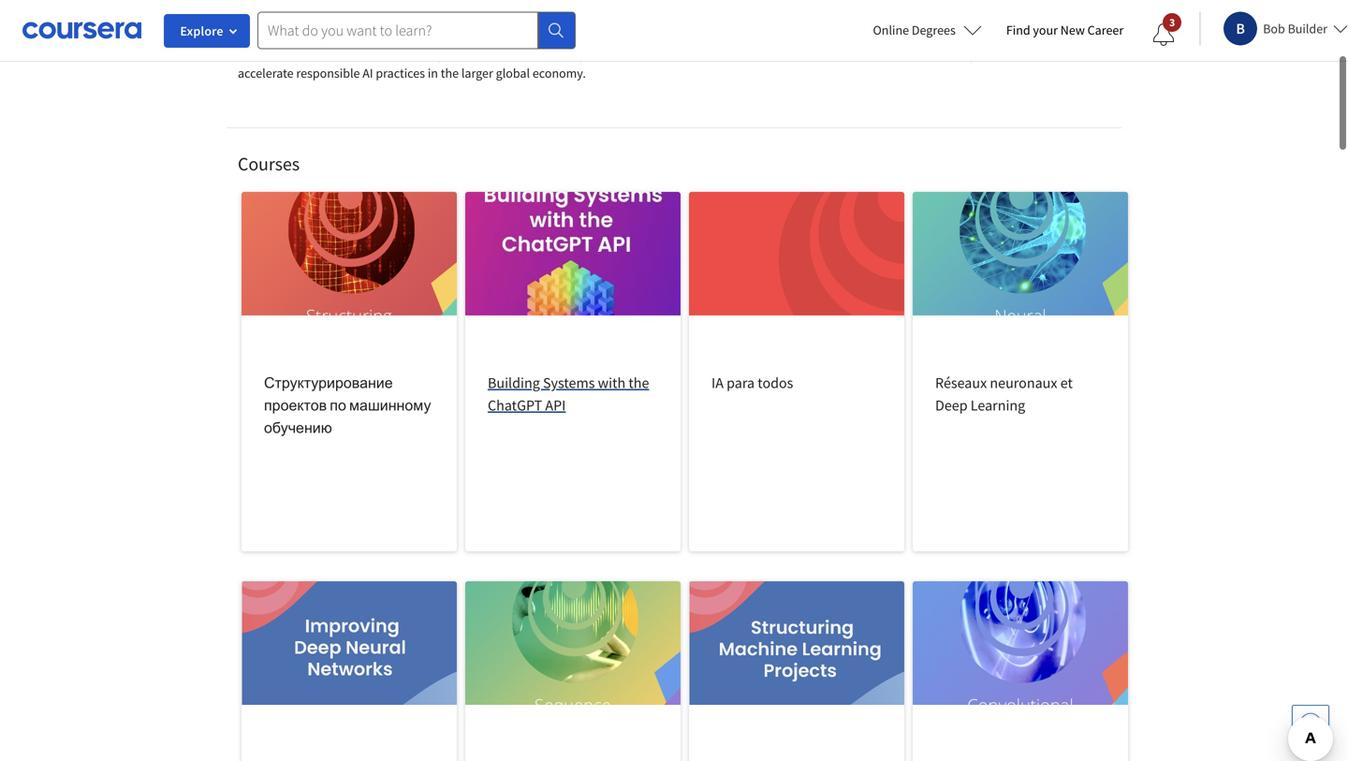 Task type: vqa. For each thing, say whether or not it's contained in the screenshot.
'100'
yes



Task type: locate. For each thing, give the bounding box(es) containing it.
in
[[320, 8, 331, 25], [838, 8, 848, 25], [278, 27, 288, 44], [428, 65, 438, 81]]

platform.
[[498, 46, 549, 63]]

the
[[775, 27, 793, 44], [887, 27, 906, 44], [1039, 27, 1057, 44], [358, 46, 376, 63], [995, 46, 1013, 63], [441, 65, 459, 81], [629, 374, 650, 392]]

ai left practices
[[363, 65, 373, 81]]

baidu,
[[737, 27, 772, 44]]

and up largest on the left
[[443, 27, 464, 44]]

founder right is
[[312, 0, 358, 7]]

dr.
[[553, 8, 568, 25], [552, 46, 567, 63]]

responsible
[[296, 65, 360, 81]]

chatgpt
[[488, 396, 543, 415]]

the up ventures,
[[887, 27, 906, 44]]

0 vertical spatial dr.
[[553, 8, 568, 25]]

ng up previously,
[[571, 8, 586, 25]]

the right the with
[[629, 374, 650, 392]]

time
[[676, 46, 701, 63]]

100
[[1038, 8, 1058, 25]]

ng
[[283, 0, 298, 7], [571, 8, 586, 25], [570, 46, 585, 63]]

ia para todos link
[[689, 192, 905, 552]]

founder up lives
[[717, 0, 763, 7]]

1 vertical spatial co-
[[1059, 27, 1076, 44]]

of up learning,
[[360, 0, 371, 7]]

machine
[[333, 8, 381, 25], [291, 27, 339, 44]]

and down over
[[1015, 27, 1036, 44]]

dr. up previously,
[[553, 8, 568, 25]]

réseaux neuronaux et deep learning link
[[913, 192, 1129, 552]]

authoring up team,
[[955, 8, 1009, 25]]

co- up to on the right top of page
[[1059, 27, 1076, 44]]

explore button
[[164, 14, 250, 48]]

1 vertical spatial dr.
[[552, 46, 567, 63]]

lives
[[715, 8, 740, 25]]

his right on
[[773, 46, 789, 63]]

career
[[1088, 22, 1124, 38]]

по
[[330, 396, 346, 415]]

largest
[[422, 46, 459, 63]]

0 horizontal spatial co-
[[938, 8, 955, 25]]

ng down previously,
[[570, 46, 585, 63]]

best
[[1016, 46, 1039, 63]]

ai
[[572, 0, 582, 7], [363, 65, 373, 81]]

of
[[360, 0, 371, 7], [766, 0, 777, 7], [874, 27, 885, 44], [284, 46, 295, 63]]

1 vertical spatial machine
[[291, 27, 339, 44]]

réseaux
[[936, 374, 988, 392]]

building systems with the chatgpt api link
[[466, 192, 681, 552]]

None search field
[[258, 12, 576, 49]]

university.
[[1037, 0, 1095, 7]]

0 horizontal spatial at
[[558, 0, 569, 7]]

builder
[[1289, 20, 1328, 37]]

or
[[924, 8, 935, 25]]

for
[[977, 46, 993, 63]]

over
[[1012, 8, 1036, 25]]

ng left is
[[283, 0, 298, 7]]

of right lead
[[874, 27, 885, 44]]

0 vertical spatial co-
[[938, 8, 955, 25]]

fields.
[[508, 27, 541, 44]]

founder
[[312, 0, 358, 7], [717, 0, 763, 7]]

to
[[1072, 46, 1084, 63]]

2 authoring from the left
[[955, 8, 1009, 25]]

3
[[1170, 15, 1176, 30]]

work
[[808, 8, 835, 25]]

1 horizontal spatial ai
[[572, 0, 582, 7]]

primarily
[[704, 46, 754, 63]]

0 horizontal spatial ai
[[363, 65, 373, 81]]

0 horizontal spatial authoring
[[867, 8, 921, 25]]

1 founder from the left
[[312, 0, 358, 7]]

he
[[606, 27, 619, 44]]

learning
[[971, 396, 1026, 415]]

previously,
[[543, 27, 603, 44]]

1 horizontal spatial founder
[[717, 0, 763, 7]]

0 horizontal spatial founder
[[312, 0, 358, 7]]

1 horizontal spatial co-
[[1059, 27, 1076, 44]]

the down through
[[775, 27, 793, 44]]

2 founder from the left
[[717, 0, 763, 7]]

and down deeplearning.ai,
[[431, 8, 452, 25]]

scientist
[[675, 27, 721, 44]]

What do you want to learn? text field
[[258, 12, 539, 49]]

of up through
[[766, 0, 777, 7]]

at left stanford
[[974, 0, 985, 7]]

at up primarily
[[724, 27, 735, 44]]

at right partner
[[558, 0, 569, 7]]

machine up learning,
[[333, 8, 381, 25]]

related
[[466, 27, 505, 44]]

0 vertical spatial ai
[[572, 0, 582, 7]]

changed
[[610, 8, 658, 25]]

authoring down adjunct at the top right
[[867, 8, 921, 25]]

world's
[[379, 46, 419, 63]]

authoring
[[867, 8, 921, 25], [955, 8, 1009, 25]]

ai left fund,
[[572, 0, 582, 7]]

and
[[675, 0, 696, 7], [835, 0, 856, 7], [431, 8, 452, 25], [443, 27, 464, 44], [1015, 27, 1036, 44]]

has
[[589, 8, 608, 25]]

the inside building systems with the chatgpt api
[[629, 374, 650, 392]]

find your new career
[[1007, 22, 1124, 38]]

his down coursera,
[[789, 8, 805, 25]]

in down largest on the left
[[428, 65, 438, 81]]

at
[[558, 0, 569, 7], [974, 0, 985, 7], [724, 27, 735, 44]]

ia para todos
[[712, 374, 794, 392]]

learning
[[384, 8, 429, 25]]

machine up coursera
[[291, 27, 339, 44]]

co- down professor
[[938, 8, 955, 25]]

1 vertical spatial ng
[[571, 8, 586, 25]]

dr. up economy.
[[552, 46, 567, 63]]

chairman
[[619, 0, 672, 7]]

pioneer
[[247, 8, 290, 25]]

his
[[789, 8, 805, 25], [658, 46, 674, 63], [773, 46, 789, 63]]

1 horizontal spatial authoring
[[955, 8, 1009, 25]]

and up the countless
[[675, 0, 696, 7]]

courses
[[238, 152, 300, 176]]

the right "for"
[[995, 46, 1013, 63]]

now
[[587, 46, 611, 63]]

papers
[[238, 27, 275, 44]]



Task type: describe. For each thing, give the bounding box(es) containing it.
adjunct
[[875, 0, 917, 7]]

andrew
[[238, 0, 280, 7]]

new
[[1061, 22, 1086, 38]]

andrew ng is founder of deeplearning.ai, general partner at ai fund, chairman and co-founder of coursera, and an adjunct professor at stanford university. as a pioneer both in machine learning and online education, dr. ng has changed countless lives through his work in ai, authoring or co-authoring over 100 research papers in machine learning, robotics, and related fields. previously, he was chief scientist at baidu, the founding lead of the google brain team, and the co- founder of coursera – the world's largest mooc platform. dr. ng now focuses his time primarily on his entrepreneurial ventures, looking for the best ways to accelerate responsible ai practices in the larger global economy.
[[238, 0, 1111, 81]]

структурирование проектов по машинному обучению
[[264, 374, 431, 437]]

ways
[[1042, 46, 1070, 63]]

an
[[858, 0, 872, 7]]

research
[[1061, 8, 1107, 25]]

para
[[727, 374, 755, 392]]

2 vertical spatial ng
[[570, 46, 585, 63]]

ventures,
[[880, 46, 931, 63]]

fund,
[[585, 0, 616, 7]]

coursera
[[298, 46, 347, 63]]

professor
[[919, 0, 971, 7]]

building systems with the chatgpt api
[[488, 374, 650, 415]]

réseaux neuronaux et deep learning
[[936, 374, 1073, 415]]

neuronaux
[[990, 374, 1058, 392]]

the right –
[[358, 46, 376, 63]]

and up ai,
[[835, 0, 856, 7]]

brain
[[950, 27, 978, 44]]

learning,
[[341, 27, 389, 44]]

looking
[[934, 46, 975, 63]]

your
[[1034, 22, 1058, 38]]

структурирование
[[264, 374, 393, 392]]

find your new career link
[[997, 19, 1134, 42]]

the down 100
[[1039, 27, 1057, 44]]

general
[[470, 0, 512, 7]]

in down pioneer in the left of the page
[[278, 27, 288, 44]]

lead
[[848, 27, 871, 44]]

b
[[1237, 19, 1246, 38]]

the down largest on the left
[[441, 65, 459, 81]]

google
[[908, 27, 947, 44]]

bob builder
[[1264, 20, 1328, 37]]

0 vertical spatial machine
[[333, 8, 381, 25]]

машинному
[[349, 396, 431, 415]]

stanford
[[987, 0, 1035, 7]]

1 vertical spatial ai
[[363, 65, 373, 81]]

3 button
[[1138, 12, 1191, 57]]

global
[[496, 65, 530, 81]]

robotics,
[[392, 27, 440, 44]]

1 authoring from the left
[[867, 8, 921, 25]]

online degrees button
[[859, 9, 997, 51]]

through
[[742, 8, 786, 25]]

1 horizontal spatial at
[[724, 27, 735, 44]]

practices
[[376, 65, 425, 81]]

countless
[[660, 8, 713, 25]]

–
[[349, 46, 356, 63]]

online degrees
[[874, 22, 956, 38]]

ai,
[[851, 8, 865, 25]]

entrepreneurial
[[792, 46, 877, 63]]

coursera image
[[22, 15, 141, 45]]

et
[[1061, 374, 1073, 392]]

larger
[[462, 65, 494, 81]]

deeplearning.ai,
[[374, 0, 467, 7]]

team,
[[981, 27, 1012, 44]]

структурирование проектов по машинному обучению link
[[242, 192, 457, 552]]

accelerate
[[238, 65, 294, 81]]

founder
[[238, 46, 281, 63]]

education,
[[492, 8, 550, 25]]

of right founder
[[284, 46, 295, 63]]

both
[[292, 8, 318, 25]]

bob
[[1264, 20, 1286, 37]]

in right both
[[320, 8, 331, 25]]

0 vertical spatial ng
[[283, 0, 298, 7]]

economy.
[[533, 65, 586, 81]]

his down chief on the left of page
[[658, 46, 674, 63]]

is
[[300, 0, 309, 7]]

online
[[874, 22, 910, 38]]

focuses
[[614, 46, 655, 63]]

was
[[622, 27, 643, 44]]

on
[[756, 46, 770, 63]]

explore
[[180, 22, 224, 39]]

partner
[[515, 0, 556, 7]]

2 horizontal spatial at
[[974, 0, 985, 7]]

find
[[1007, 22, 1031, 38]]

a
[[238, 8, 245, 25]]

show notifications image
[[1153, 23, 1176, 46]]

with
[[598, 374, 626, 392]]

chief
[[646, 27, 673, 44]]

ia
[[712, 374, 724, 392]]

in left ai,
[[838, 8, 848, 25]]

systems
[[543, 374, 595, 392]]

online
[[455, 8, 489, 25]]

api
[[546, 396, 566, 415]]

обучению
[[264, 419, 332, 437]]

todos
[[758, 374, 794, 392]]

deep
[[936, 396, 968, 415]]

help center image
[[1300, 713, 1323, 735]]

building
[[488, 374, 540, 392]]

co-
[[699, 0, 717, 7]]



